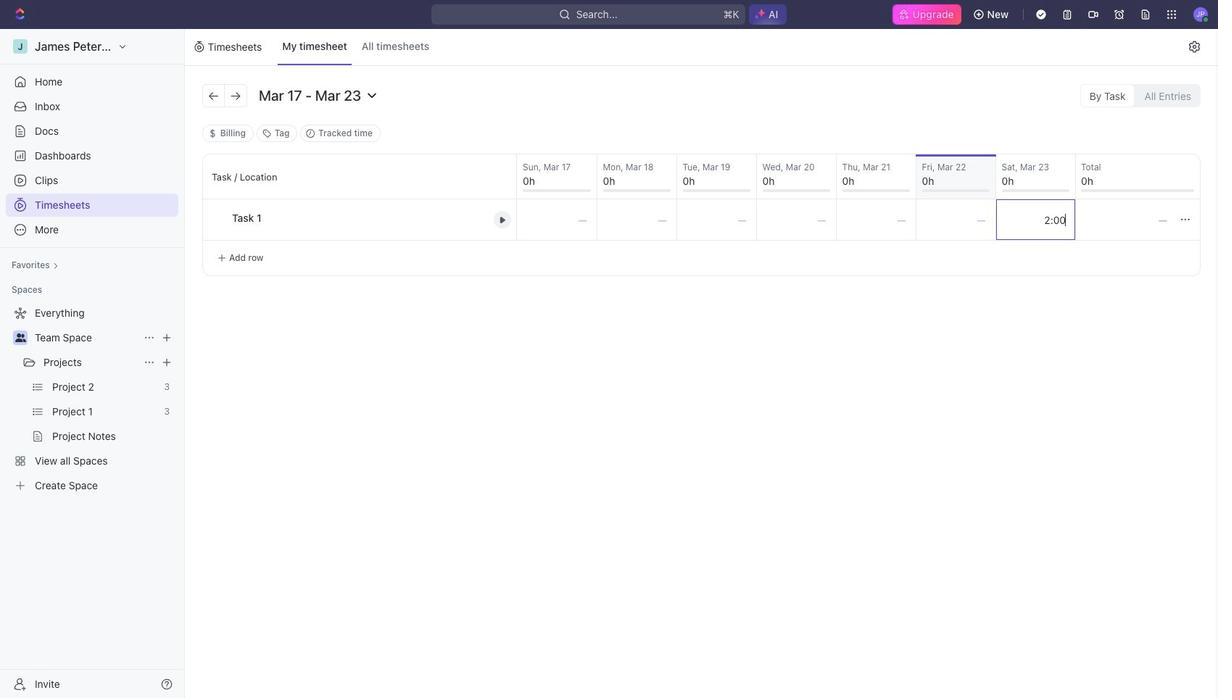 Task type: describe. For each thing, give the bounding box(es) containing it.
2 — text field from the left
[[597, 199, 676, 240]]

2 — text field from the left
[[837, 199, 916, 240]]

1 — text field from the left
[[677, 199, 756, 240]]

sidebar navigation
[[0, 29, 188, 698]]

5 — text field from the left
[[996, 199, 1075, 240]]

tree inside sidebar navigation
[[6, 302, 178, 497]]

3 — text field from the left
[[757, 199, 836, 240]]

james peterson's workspace, , element
[[13, 39, 28, 54]]

3 — text field from the left
[[1075, 199, 1177, 240]]



Task type: locate. For each thing, give the bounding box(es) containing it.
1 — text field from the left
[[517, 199, 596, 240]]

4 — text field from the left
[[916, 199, 995, 240]]

0 horizontal spatial — text field
[[677, 199, 756, 240]]

user group image
[[15, 334, 26, 342]]

1 horizontal spatial — text field
[[837, 199, 916, 240]]

2 horizontal spatial — text field
[[1075, 199, 1177, 240]]

— text field
[[517, 199, 596, 240], [597, 199, 676, 240], [757, 199, 836, 240], [916, 199, 995, 240], [996, 199, 1075, 240]]

tree
[[6, 302, 178, 497]]

— text field
[[677, 199, 756, 240], [837, 199, 916, 240], [1075, 199, 1177, 240]]



Task type: vqa. For each thing, say whether or not it's contained in the screenshot.
NEW button
no



